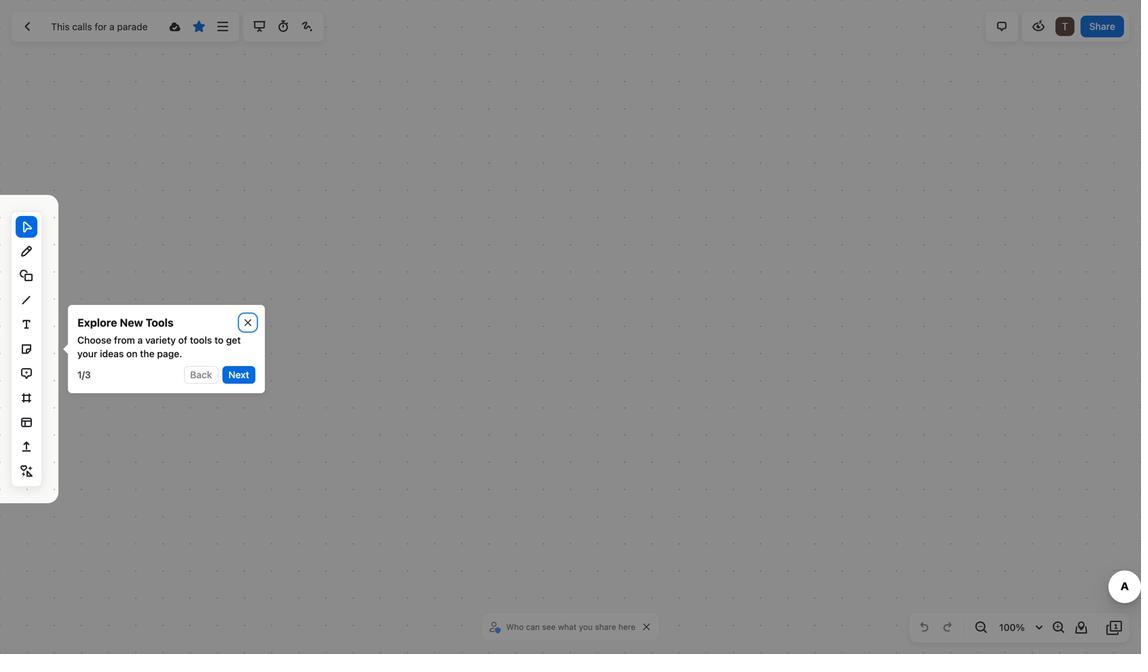 Task type: locate. For each thing, give the bounding box(es) containing it.
explore
[[77, 316, 117, 329]]

comment panel image
[[994, 18, 1010, 35]]

can
[[526, 622, 540, 632]]

list
[[1055, 16, 1076, 37]]

here
[[619, 622, 636, 632]]

what
[[558, 622, 577, 632]]

timer image
[[275, 18, 292, 35]]

/
[[82, 369, 85, 381]]

choose from a variety of tools to get your ideas on the page.
[[77, 335, 241, 359]]

the
[[140, 348, 155, 359]]

who can see what you share here
[[506, 622, 636, 632]]

tools
[[146, 316, 174, 329]]

a
[[138, 335, 143, 346]]

ideas
[[100, 348, 124, 359]]

explore new tools
[[77, 316, 174, 329]]

explore new tools element
[[77, 315, 174, 331]]

choose
[[77, 335, 112, 346]]

presentation image
[[251, 18, 268, 35]]

on
[[126, 348, 138, 359]]

choose from a variety of tools to get your ideas on the page. element
[[77, 334, 255, 361]]

list item
[[1055, 16, 1076, 37]]

who
[[506, 622, 524, 632]]

share button
[[1081, 16, 1125, 37]]

to
[[215, 335, 224, 346]]

zoom in image
[[1051, 620, 1067, 636]]



Task type: vqa. For each thing, say whether or not it's contained in the screenshot.
Notes
no



Task type: describe. For each thing, give the bounding box(es) containing it.
explore new tools tooltip
[[58, 305, 265, 393]]

100 %
[[1000, 622, 1025, 633]]

dashboard image
[[20, 18, 36, 35]]

pages image
[[1107, 620, 1123, 636]]

share
[[595, 622, 616, 632]]

%
[[1016, 622, 1025, 633]]

see
[[542, 622, 556, 632]]

more options image
[[215, 18, 231, 35]]

variety
[[145, 335, 176, 346]]

1 / 3
[[77, 369, 91, 381]]

your
[[77, 348, 97, 359]]

get
[[226, 335, 241, 346]]

zoom out image
[[973, 620, 989, 636]]

close image
[[643, 624, 650, 631]]

laser image
[[299, 18, 316, 35]]

next
[[229, 369, 249, 381]]

new
[[120, 316, 143, 329]]

you
[[579, 622, 593, 632]]

unstar this whiteboard image
[[191, 18, 207, 35]]

3
[[85, 369, 91, 381]]

next button
[[222, 366, 255, 384]]

tools
[[190, 335, 212, 346]]

who can see what you share here button
[[487, 617, 639, 637]]

from
[[114, 335, 135, 346]]

Document name text field
[[41, 16, 162, 37]]

1
[[77, 369, 82, 381]]

100
[[1000, 622, 1016, 633]]

share
[[1090, 21, 1116, 32]]

of
[[178, 335, 187, 346]]

close image
[[245, 319, 251, 326]]

page.
[[157, 348, 182, 359]]



